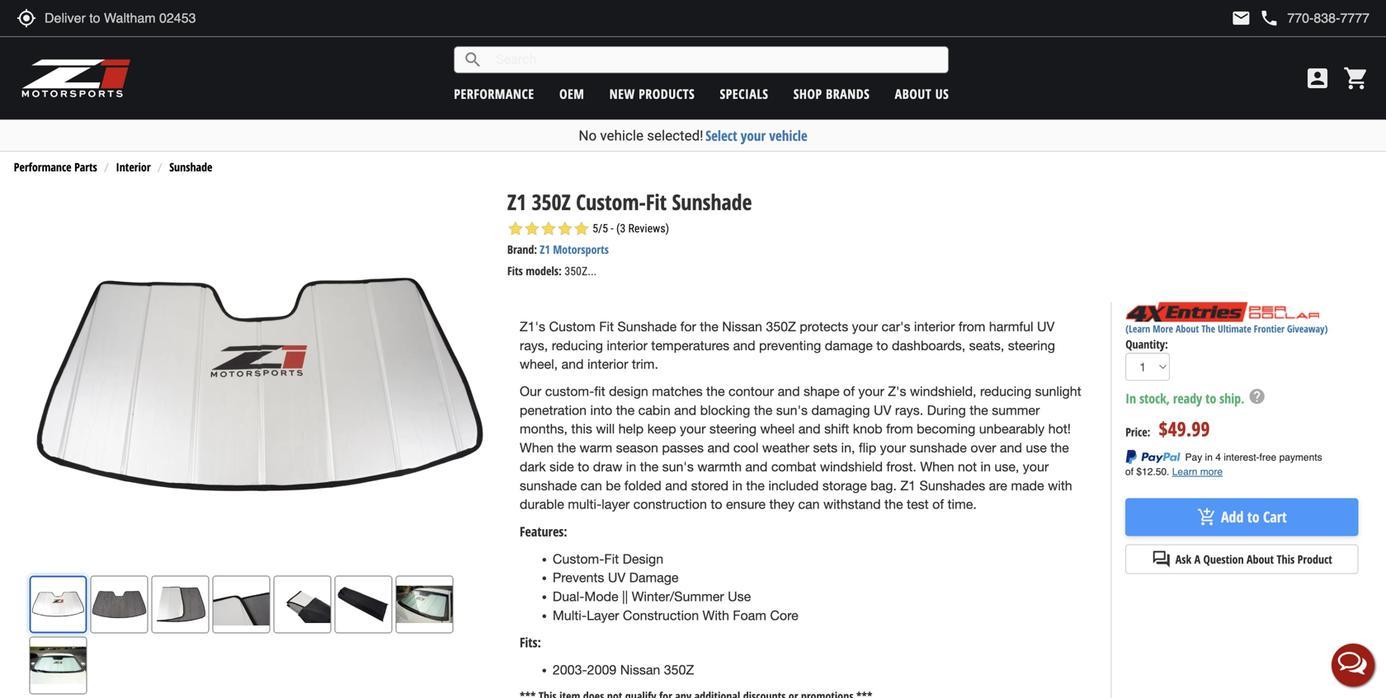 Task type: locate. For each thing, give the bounding box(es) containing it.
2 vertical spatial uv
[[608, 571, 626, 586]]

withstand
[[823, 497, 881, 512]]

sun's up wheel
[[776, 403, 808, 418]]

design
[[623, 552, 663, 567]]

blocking
[[700, 403, 750, 418]]

2 vertical spatial z1
[[900, 478, 916, 494]]

about left the
[[1176, 322, 1199, 336]]

1 vertical spatial fit
[[599, 319, 614, 335]]

custom- inside 'custom-fit design prevents uv damage dual-mode || winter/summer use multi-layer construction with foam core'
[[553, 552, 604, 567]]

2 horizontal spatial uv
[[1037, 319, 1055, 335]]

ensure
[[726, 497, 766, 512]]

350z
[[532, 187, 571, 217], [766, 319, 796, 335], [664, 663, 694, 678]]

z1 motorsports link
[[540, 242, 609, 257]]

hot!
[[1048, 422, 1071, 437]]

steering inside z1's custom fit sunshade for the nissan 350z protects your car's interior from harmful uv rays, reducing interior temperatures and preventing damage to dashboards, seats, steering wheel, and interior trim.
[[1008, 338, 1055, 353]]

in down season
[[626, 459, 636, 475]]

uv inside z1's custom fit sunshade for the nissan 350z protects your car's interior from harmful uv rays, reducing interior temperatures and preventing damage to dashboards, seats, steering wheel, and interior trim.
[[1037, 319, 1055, 335]]

0 vertical spatial sun's
[[776, 403, 808, 418]]

uv
[[1037, 319, 1055, 335], [874, 403, 891, 418], [608, 571, 626, 586]]

uv down z's
[[874, 403, 891, 418]]

your
[[741, 126, 766, 145], [852, 319, 878, 335], [858, 384, 884, 399], [680, 422, 706, 437], [880, 441, 906, 456], [1023, 459, 1049, 475]]

sunshade up durable
[[520, 478, 577, 494]]

storage
[[822, 478, 867, 494]]

2 vertical spatial about
[[1247, 552, 1274, 568]]

and up warmth
[[707, 441, 730, 456]]

0 horizontal spatial steering
[[709, 422, 757, 437]]

question_answer
[[1152, 550, 1171, 570]]

reducing down custom
[[552, 338, 603, 353]]

and down unbearably
[[1000, 441, 1022, 456]]

0 horizontal spatial help
[[618, 422, 644, 437]]

uv inside our custom-fit design matches the contour and shape of your z's windshield, reducing sunlight penetration into the cabin and blocking the sun's damaging uv rays. during the summer months, this will help keep your steering wheel and shift knob from becoming unbearably hot! when the warm season passes and cool weather sets in, flip your sunshade over and use the dark side to draw in the sun's warmth and combat windshield frost. when not in use, your sunshade can be folded and stored in the included storage bag. z1 sunshades are made with durable multi-layer construction to ensure they can withstand the test of time.
[[874, 403, 891, 418]]

about left this
[[1247, 552, 1274, 568]]

0 vertical spatial sunshade
[[169, 159, 212, 175]]

made
[[1011, 478, 1044, 494]]

uv inside 'custom-fit design prevents uv damage dual-mode || winter/summer use multi-layer construction with foam core'
[[608, 571, 626, 586]]

steering down harmful
[[1008, 338, 1055, 353]]

your up damage
[[852, 319, 878, 335]]

ask
[[1176, 552, 1192, 568]]

1 horizontal spatial reducing
[[980, 384, 1032, 399]]

into
[[590, 403, 612, 418]]

1 horizontal spatial of
[[932, 497, 944, 512]]

interior up trim. at left
[[607, 338, 648, 353]]

z1 down frost.
[[900, 478, 916, 494]]

from down rays.
[[886, 422, 913, 437]]

interior up dashboards,
[[914, 319, 955, 335]]

4 star from the left
[[557, 221, 573, 237]]

2 vertical spatial fit
[[604, 552, 619, 567]]

your left z's
[[858, 384, 884, 399]]

can down included
[[798, 497, 820, 512]]

of right test
[[932, 497, 944, 512]]

sunshade down becoming
[[910, 441, 967, 456]]

custom- up prevents
[[553, 552, 604, 567]]

months,
[[520, 422, 568, 437]]

(learn more about the ultimate frontier giveaway) link
[[1126, 322, 1328, 336]]

steering down blocking
[[709, 422, 757, 437]]

sunlight
[[1035, 384, 1081, 399]]

z1 up brand:
[[507, 187, 526, 217]]

0 horizontal spatial z1
[[507, 187, 526, 217]]

about left us on the top right of page
[[895, 85, 932, 103]]

0 horizontal spatial uv
[[608, 571, 626, 586]]

mail link
[[1231, 8, 1251, 28]]

0 vertical spatial can
[[581, 478, 602, 494]]

z1 inside our custom-fit design matches the contour and shape of your z's windshield, reducing sunlight penetration into the cabin and blocking the sun's damaging uv rays. during the summer months, this will help keep your steering wheel and shift knob from becoming unbearably hot! when the warm season passes and cool weather sets in, flip your sunshade over and use the dark side to draw in the sun's warmth and combat windshield frost. when not in use, your sunshade can be folded and stored in the included storage bag. z1 sunshades are made with durable multi-layer construction to ensure they can withstand the test of time.
[[900, 478, 916, 494]]

when up sunshades
[[920, 459, 954, 475]]

sunshade down select
[[672, 187, 752, 217]]

Search search field
[[483, 47, 948, 73]]

can up multi- at the bottom
[[581, 478, 602, 494]]

0 vertical spatial nissan
[[722, 319, 762, 335]]

performance parts
[[14, 159, 97, 175]]

and up construction on the bottom of the page
[[665, 478, 687, 494]]

uv up ||
[[608, 571, 626, 586]]

nissan
[[722, 319, 762, 335], [620, 663, 660, 678]]

bag.
[[871, 478, 897, 494]]

stock,
[[1139, 390, 1170, 408]]

1 horizontal spatial 350z
[[664, 663, 694, 678]]

z1 up models:
[[540, 242, 550, 257]]

to right side
[[578, 459, 589, 475]]

1 vertical spatial from
[[886, 422, 913, 437]]

1 vertical spatial 350z
[[766, 319, 796, 335]]

steering
[[1008, 338, 1055, 353], [709, 422, 757, 437]]

0 vertical spatial about
[[895, 85, 932, 103]]

sun's down passes
[[662, 459, 694, 475]]

sunshade up trim. at left
[[618, 319, 677, 335]]

custom- up "5/5 -"
[[576, 187, 646, 217]]

help right ship. at the right bottom of page
[[1248, 388, 1266, 406]]

1 horizontal spatial from
[[959, 319, 986, 335]]

0 horizontal spatial from
[[886, 422, 913, 437]]

350z up "z1 motorsports" link
[[532, 187, 571, 217]]

fits:
[[520, 634, 541, 652]]

help up season
[[618, 422, 644, 437]]

add
[[1221, 508, 1244, 528]]

2 horizontal spatial about
[[1247, 552, 1274, 568]]

3 star from the left
[[540, 221, 557, 237]]

nissan right "2009"
[[620, 663, 660, 678]]

when up dark in the bottom of the page
[[520, 441, 554, 456]]

protects
[[800, 319, 848, 335]]

0 horizontal spatial reducing
[[552, 338, 603, 353]]

to inside in stock, ready to ship. help
[[1206, 390, 1216, 408]]

1 vertical spatial about
[[1176, 322, 1199, 336]]

1 horizontal spatial in
[[732, 478, 742, 494]]

1 vertical spatial reducing
[[980, 384, 1032, 399]]

1 horizontal spatial nissan
[[722, 319, 762, 335]]

season
[[616, 441, 658, 456]]

1 horizontal spatial steering
[[1008, 338, 1055, 353]]

0 vertical spatial steering
[[1008, 338, 1055, 353]]

interior link
[[116, 159, 151, 175]]

time.
[[948, 497, 977, 512]]

uv right harmful
[[1037, 319, 1055, 335]]

1 vertical spatial uv
[[874, 403, 891, 418]]

windshield
[[820, 459, 883, 475]]

0 horizontal spatial when
[[520, 441, 554, 456]]

reducing up the summer
[[980, 384, 1032, 399]]

account_box
[[1304, 65, 1331, 92]]

sets
[[813, 441, 838, 456]]

1 vertical spatial sunshade
[[672, 187, 752, 217]]

in right not
[[981, 459, 991, 475]]

1 vertical spatial z1
[[540, 242, 550, 257]]

to
[[876, 338, 888, 353], [1206, 390, 1216, 408], [578, 459, 589, 475], [711, 497, 722, 512], [1247, 508, 1260, 528]]

1 horizontal spatial can
[[798, 497, 820, 512]]

(learn
[[1126, 322, 1150, 336]]

2 horizontal spatial z1
[[900, 478, 916, 494]]

about inside question_answer ask a question about this product
[[1247, 552, 1274, 568]]

to left ship. at the right bottom of page
[[1206, 390, 1216, 408]]

windshield,
[[910, 384, 976, 399]]

fit right custom
[[599, 319, 614, 335]]

ready
[[1173, 390, 1202, 408]]

no
[[579, 127, 597, 144]]

1 vertical spatial sunshade
[[520, 478, 577, 494]]

0 horizontal spatial vehicle
[[600, 127, 644, 144]]

vehicle
[[769, 126, 807, 145], [600, 127, 644, 144]]

0 horizontal spatial 350z
[[532, 187, 571, 217]]

sunshade inside z1 350z custom-fit sunshade star star star star star 5/5 - (3 reviews) brand: z1 motorsports fits models: 350z...
[[672, 187, 752, 217]]

custom
[[549, 319, 596, 335]]

1 vertical spatial sun's
[[662, 459, 694, 475]]

2 vertical spatial sunshade
[[618, 319, 677, 335]]

1 vertical spatial when
[[920, 459, 954, 475]]

from inside z1's custom fit sunshade for the nissan 350z protects your car's interior from harmful uv rays, reducing interior temperatures and preventing damage to dashboards, seats, steering wheel, and interior trim.
[[959, 319, 986, 335]]

sunshade link
[[169, 159, 212, 175]]

use,
[[995, 459, 1019, 475]]

z1 350z custom-fit sunshade star star star star star 5/5 - (3 reviews) brand: z1 motorsports fits models: 350z...
[[507, 187, 752, 279]]

custom- inside z1 350z custom-fit sunshade star star star star star 5/5 - (3 reviews) brand: z1 motorsports fits models: 350z...
[[576, 187, 646, 217]]

and down cool
[[745, 459, 768, 475]]

features:
[[520, 523, 567, 541]]

1 horizontal spatial uv
[[874, 403, 891, 418]]

1 vertical spatial custom-
[[553, 552, 604, 567]]

1 horizontal spatial help
[[1248, 388, 1266, 406]]

passes
[[662, 441, 704, 456]]

from up "seats," at right
[[959, 319, 986, 335]]

2 vertical spatial interior
[[587, 357, 628, 372]]

price: $49.99
[[1126, 416, 1210, 443]]

parts
[[74, 159, 97, 175]]

giveaway)
[[1287, 322, 1328, 336]]

help inside in stock, ready to ship. help
[[1248, 388, 1266, 406]]

help
[[1248, 388, 1266, 406], [618, 422, 644, 437]]

add_shopping_cart
[[1197, 508, 1217, 528]]

350z inside z1 350z custom-fit sunshade star star star star star 5/5 - (3 reviews) brand: z1 motorsports fits models: 350z...
[[532, 187, 571, 217]]

1 vertical spatial help
[[618, 422, 644, 437]]

2 horizontal spatial 350z
[[766, 319, 796, 335]]

the up side
[[557, 441, 576, 456]]

construction
[[633, 497, 707, 512]]

1 horizontal spatial vehicle
[[769, 126, 807, 145]]

fit left design
[[604, 552, 619, 567]]

0 vertical spatial 350z
[[532, 187, 571, 217]]

350z up preventing
[[766, 319, 796, 335]]

and
[[733, 338, 755, 353], [561, 357, 584, 372], [778, 384, 800, 399], [674, 403, 696, 418], [798, 422, 821, 437], [707, 441, 730, 456], [1000, 441, 1022, 456], [745, 459, 768, 475], [665, 478, 687, 494]]

||
[[622, 590, 628, 605]]

0 horizontal spatial of
[[843, 384, 855, 399]]

to down stored
[[711, 497, 722, 512]]

0 vertical spatial help
[[1248, 388, 1266, 406]]

1 horizontal spatial sun's
[[776, 403, 808, 418]]

your up frost.
[[880, 441, 906, 456]]

0 vertical spatial from
[[959, 319, 986, 335]]

they
[[769, 497, 795, 512]]

0 horizontal spatial about
[[895, 85, 932, 103]]

contour
[[729, 384, 774, 399]]

damage
[[629, 571, 679, 586]]

brands
[[826, 85, 870, 103]]

1 vertical spatial steering
[[709, 422, 757, 437]]

1 vertical spatial nissan
[[620, 663, 660, 678]]

fit inside 'custom-fit design prevents uv damage dual-mode || winter/summer use multi-layer construction with foam core'
[[604, 552, 619, 567]]

vehicle right no
[[600, 127, 644, 144]]

for
[[680, 319, 696, 335]]

0 vertical spatial custom-
[[576, 187, 646, 217]]

of up damaging at the bottom right of the page
[[843, 384, 855, 399]]

construction
[[623, 608, 699, 624]]

interior up fit
[[587, 357, 628, 372]]

in up ensure
[[732, 478, 742, 494]]

0 vertical spatial reducing
[[552, 338, 603, 353]]

layer
[[587, 608, 619, 624]]

and left preventing
[[733, 338, 755, 353]]

in
[[626, 459, 636, 475], [981, 459, 991, 475], [732, 478, 742, 494]]

1 vertical spatial can
[[798, 497, 820, 512]]

select your vehicle link
[[705, 126, 807, 145]]

nissan up preventing
[[722, 319, 762, 335]]

0 vertical spatial uv
[[1037, 319, 1055, 335]]

of
[[843, 384, 855, 399], [932, 497, 944, 512]]

the right the for
[[700, 319, 719, 335]]

1 horizontal spatial sunshade
[[910, 441, 967, 456]]

penetration
[[520, 403, 587, 418]]

350z down construction
[[664, 663, 694, 678]]

from
[[959, 319, 986, 335], [886, 422, 913, 437]]

0 horizontal spatial nissan
[[620, 663, 660, 678]]

vehicle down shop
[[769, 126, 807, 145]]

new products link
[[609, 85, 695, 103]]

sunshade right 'interior'
[[169, 159, 212, 175]]

shop brands
[[793, 85, 870, 103]]

the down bag.
[[885, 497, 903, 512]]

fit down the selected!
[[646, 187, 667, 217]]

matches
[[652, 384, 703, 399]]

your up passes
[[680, 422, 706, 437]]

about
[[895, 85, 932, 103], [1176, 322, 1199, 336], [1247, 552, 1274, 568]]

harmful
[[989, 319, 1033, 335]]

0 vertical spatial sunshade
[[910, 441, 967, 456]]

0 vertical spatial fit
[[646, 187, 667, 217]]

mail phone
[[1231, 8, 1279, 28]]

to down the car's
[[876, 338, 888, 353]]

brand:
[[507, 242, 537, 257]]

the
[[700, 319, 719, 335], [706, 384, 725, 399], [616, 403, 635, 418], [754, 403, 773, 418], [970, 403, 988, 418], [557, 441, 576, 456], [1051, 441, 1069, 456], [640, 459, 659, 475], [746, 478, 765, 494], [885, 497, 903, 512]]

phone
[[1259, 8, 1279, 28]]

fit inside z1 350z custom-fit sunshade star star star star star 5/5 - (3 reviews) brand: z1 motorsports fits models: 350z...
[[646, 187, 667, 217]]



Task type: vqa. For each thing, say whether or not it's contained in the screenshot.
SALE - Z1 Spec Z 350Z T-Shirt's SALE
no



Task type: describe. For each thing, give the bounding box(es) containing it.
frost.
[[886, 459, 917, 475]]

2 horizontal spatial in
[[981, 459, 991, 475]]

stored
[[691, 478, 729, 494]]

performance link
[[454, 85, 534, 103]]

the up blocking
[[706, 384, 725, 399]]

winter/summer
[[632, 590, 724, 605]]

warm
[[580, 441, 612, 456]]

about us link
[[895, 85, 949, 103]]

from inside our custom-fit design matches the contour and shape of your z's windshield, reducing sunlight penetration into the cabin and blocking the sun's damaging uv rays. during the summer months, this will help keep your steering wheel and shift knob from becoming unbearably hot! when the warm season passes and cool weather sets in, flip your sunshade over and use the dark side to draw in the sun's warmth and combat windshield frost. when not in use, your sunshade can be folded and stored in the included storage bag. z1 sunshades are made with durable multi-layer construction to ensure they can withstand the test of time.
[[886, 422, 913, 437]]

prevents
[[553, 571, 604, 586]]

$49.99
[[1159, 416, 1210, 443]]

the down the contour
[[754, 403, 773, 418]]

and left 'shape'
[[778, 384, 800, 399]]

selected!
[[647, 127, 703, 144]]

new products
[[609, 85, 695, 103]]

summer
[[992, 403, 1040, 418]]

help inside our custom-fit design matches the contour and shape of your z's windshield, reducing sunlight penetration into the cabin and blocking the sun's damaging uv rays. during the summer months, this will help keep your steering wheel and shift knob from becoming unbearably hot! when the warm season passes and cool weather sets in, flip your sunshade over and use the dark side to draw in the sun's warmth and combat windshield frost. when not in use, your sunshade can be folded and stored in the included storage bag. z1 sunshades are made with durable multi-layer construction to ensure they can withstand the test of time.
[[618, 422, 644, 437]]

1 horizontal spatial when
[[920, 459, 954, 475]]

will
[[596, 422, 615, 437]]

use
[[728, 590, 751, 605]]

over
[[971, 441, 996, 456]]

specials
[[720, 85, 768, 103]]

the up ensure
[[746, 478, 765, 494]]

0 vertical spatial z1
[[507, 187, 526, 217]]

specials link
[[720, 85, 768, 103]]

your right select
[[741, 126, 766, 145]]

0 horizontal spatial sun's
[[662, 459, 694, 475]]

shopping_cart link
[[1339, 65, 1370, 92]]

z1's custom fit sunshade for the nissan 350z protects your car's interior from harmful uv rays, reducing interior temperatures and preventing damage to dashboards, seats, steering wheel, and interior trim.
[[520, 319, 1055, 372]]

be
[[606, 478, 621, 494]]

0 vertical spatial of
[[843, 384, 855, 399]]

unbearably
[[979, 422, 1045, 437]]

in stock, ready to ship. help
[[1126, 388, 1266, 408]]

a
[[1194, 552, 1201, 568]]

warmth
[[697, 459, 742, 475]]

shopping_cart
[[1343, 65, 1370, 92]]

add_shopping_cart add to cart
[[1197, 508, 1287, 528]]

fit inside z1's custom fit sunshade for the nissan 350z protects your car's interior from harmful uv rays, reducing interior temperatures and preventing damage to dashboards, seats, steering wheel, and interior trim.
[[599, 319, 614, 335]]

rays,
[[520, 338, 548, 353]]

1 horizontal spatial about
[[1176, 322, 1199, 336]]

your down use
[[1023, 459, 1049, 475]]

account_box link
[[1300, 65, 1335, 92]]

select
[[705, 126, 737, 145]]

trim.
[[632, 357, 658, 372]]

side
[[550, 459, 574, 475]]

custom-
[[545, 384, 594, 399]]

reducing inside z1's custom fit sunshade for the nissan 350z protects your car's interior from harmful uv rays, reducing interior temperatures and preventing damage to dashboards, seats, steering wheel, and interior trim.
[[552, 338, 603, 353]]

keep
[[647, 422, 676, 437]]

2 vertical spatial 350z
[[664, 663, 694, 678]]

ultimate
[[1218, 322, 1251, 336]]

5 star from the left
[[573, 221, 590, 237]]

to right add
[[1247, 508, 1260, 528]]

wheel,
[[520, 357, 558, 372]]

included
[[768, 478, 819, 494]]

1 star from the left
[[507, 221, 524, 237]]

question_answer ask a question about this product
[[1152, 550, 1332, 570]]

1 vertical spatial of
[[932, 497, 944, 512]]

use
[[1026, 441, 1047, 456]]

knob
[[853, 422, 883, 437]]

no vehicle selected! select your vehicle
[[579, 126, 807, 145]]

2003-
[[553, 663, 587, 678]]

about us
[[895, 85, 949, 103]]

0 horizontal spatial can
[[581, 478, 602, 494]]

performance parts link
[[14, 159, 97, 175]]

reducing inside our custom-fit design matches the contour and shape of your z's windshield, reducing sunlight penetration into the cabin and blocking the sun's damaging uv rays. during the summer months, this will help keep your steering wheel and shift knob from becoming unbearably hot! when the warm season passes and cool weather sets in, flip your sunshade over and use the dark side to draw in the sun's warmth and combat windshield frost. when not in use, your sunshade can be folded and stored in the included storage bag. z1 sunshades are made with durable multi-layer construction to ensure they can withstand the test of time.
[[980, 384, 1032, 399]]

seats,
[[969, 338, 1004, 353]]

frontier
[[1254, 322, 1285, 336]]

your inside z1's custom fit sunshade for the nissan 350z protects your car's interior from harmful uv rays, reducing interior temperatures and preventing damage to dashboards, seats, steering wheel, and interior trim.
[[852, 319, 878, 335]]

steering inside our custom-fit design matches the contour and shape of your z's windshield, reducing sunlight penetration into the cabin and blocking the sun's damaging uv rays. during the summer months, this will help keep your steering wheel and shift knob from becoming unbearably hot! when the warm season passes and cool weather sets in, flip your sunshade over and use the dark side to draw in the sun's warmth and combat windshield frost. when not in use, your sunshade can be folded and stored in the included storage bag. z1 sunshades are made with durable multi-layer construction to ensure they can withstand the test of time.
[[709, 422, 757, 437]]

2 star from the left
[[524, 221, 540, 237]]

0 horizontal spatial in
[[626, 459, 636, 475]]

shop
[[793, 85, 822, 103]]

the down design
[[616, 403, 635, 418]]

the inside z1's custom fit sunshade for the nissan 350z protects your car's interior from harmful uv rays, reducing interior temperatures and preventing damage to dashboards, seats, steering wheel, and interior trim.
[[700, 319, 719, 335]]

damaging
[[811, 403, 870, 418]]

to inside z1's custom fit sunshade for the nissan 350z protects your car's interior from harmful uv rays, reducing interior temperatures and preventing damage to dashboards, seats, steering wheel, and interior trim.
[[876, 338, 888, 353]]

vehicle inside "no vehicle selected! select your vehicle"
[[600, 127, 644, 144]]

0 vertical spatial when
[[520, 441, 554, 456]]

1 vertical spatial interior
[[607, 338, 648, 353]]

and up custom-
[[561, 357, 584, 372]]

0 horizontal spatial sunshade
[[520, 478, 577, 494]]

damage
[[825, 338, 873, 353]]

350z inside z1's custom fit sunshade for the nissan 350z protects your car's interior from harmful uv rays, reducing interior temperatures and preventing damage to dashboards, seats, steering wheel, and interior trim.
[[766, 319, 796, 335]]

mail
[[1231, 8, 1251, 28]]

oem
[[559, 85, 584, 103]]

1 horizontal spatial z1
[[540, 242, 550, 257]]

350z...
[[565, 265, 597, 278]]

car's
[[882, 319, 910, 335]]

z1's
[[520, 319, 545, 335]]

us
[[935, 85, 949, 103]]

z1 motorsports logo image
[[21, 58, 132, 99]]

2003-2009 nissan 350z
[[553, 663, 694, 678]]

question
[[1203, 552, 1244, 568]]

models:
[[526, 263, 562, 279]]

with
[[1048, 478, 1072, 494]]

and up sets
[[798, 422, 821, 437]]

phone link
[[1259, 8, 1370, 28]]

nissan inside z1's custom fit sunshade for the nissan 350z protects your car's interior from harmful uv rays, reducing interior temperatures and preventing damage to dashboards, seats, steering wheel, and interior trim.
[[722, 319, 762, 335]]

temperatures
[[651, 338, 729, 353]]

this
[[1277, 552, 1295, 568]]

performance
[[14, 159, 71, 175]]

quantity:
[[1126, 337, 1168, 352]]

rays.
[[895, 403, 923, 418]]

the right the "during"
[[970, 403, 988, 418]]

fits
[[507, 263, 523, 279]]

z's
[[888, 384, 906, 399]]

preventing
[[759, 338, 821, 353]]

search
[[463, 50, 483, 70]]

0 vertical spatial interior
[[914, 319, 955, 335]]

shift
[[824, 422, 849, 437]]

sunshade inside z1's custom fit sunshade for the nissan 350z protects your car's interior from harmful uv rays, reducing interior temperatures and preventing damage to dashboards, seats, steering wheel, and interior trim.
[[618, 319, 677, 335]]

in
[[1126, 390, 1136, 408]]

becoming
[[917, 422, 975, 437]]

and down matches
[[674, 403, 696, 418]]

draw
[[593, 459, 622, 475]]

interior
[[116, 159, 151, 175]]

the up folded
[[640, 459, 659, 475]]

the down hot! at the bottom right of page
[[1051, 441, 1069, 456]]

during
[[927, 403, 966, 418]]

not
[[958, 459, 977, 475]]

more
[[1153, 322, 1173, 336]]

dual-
[[553, 590, 584, 605]]



